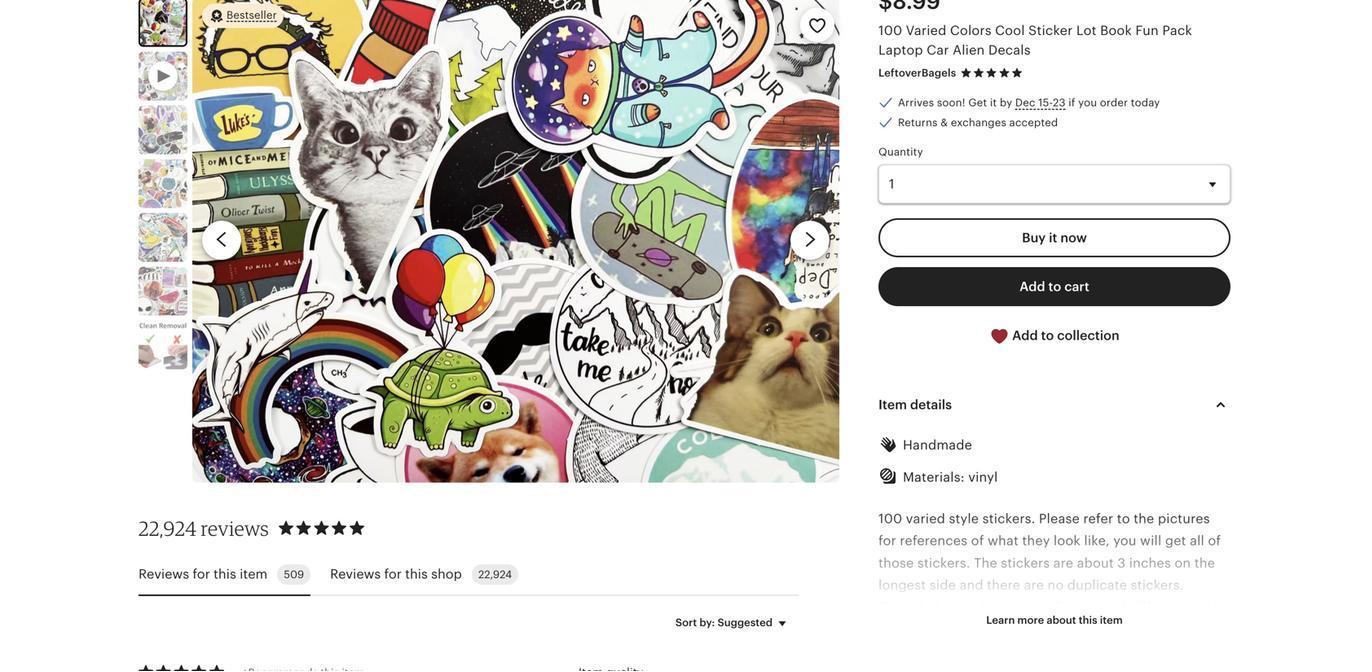 Task type: locate. For each thing, give the bounding box(es) containing it.
if up come
[[906, 645, 915, 660]]

0 horizontal spatial it
[[990, 97, 997, 109]]

100
[[879, 23, 903, 38], [879, 512, 903, 527]]

add inside button
[[1020, 279, 1046, 294]]

cart
[[1065, 279, 1090, 294]]

sort
[[676, 617, 697, 629]]

0 vertical spatial you
[[1079, 97, 1097, 109]]

sticker
[[1029, 23, 1073, 38]]

2 horizontal spatial stickers.
[[1131, 578, 1184, 593]]

1 horizontal spatial vinyl
[[1198, 623, 1227, 637]]

vinyl down the styles, on the right of page
[[1198, 623, 1227, 637]]

0 horizontal spatial of
[[971, 534, 984, 549]]

shop
[[431, 567, 462, 582]]

reviews right 509
[[330, 567, 381, 582]]

more
[[1018, 615, 1044, 627]]

are down look
[[1054, 556, 1074, 571]]

add to collection
[[1009, 328, 1120, 343]]

set
[[958, 601, 978, 615]]

1 horizontal spatial it
[[1049, 230, 1058, 245]]

0 horizontal spatial the
[[1134, 512, 1155, 527]]

sort by: suggested
[[676, 617, 773, 629]]

1 horizontal spatial the
[[1195, 556, 1216, 571]]

1 horizontal spatial stickers.
[[983, 512, 1036, 527]]

add for add to collection
[[1013, 328, 1038, 343]]

refer
[[1084, 512, 1114, 527]]

to left a
[[969, 645, 983, 660]]

laptop
[[879, 43, 923, 57]]

reviews down 22,924 reviews
[[139, 567, 189, 582]]

2 reviews from the left
[[330, 567, 381, 582]]

reviews
[[201, 517, 269, 541]]

of up the
[[971, 534, 984, 549]]

1 vertical spatial and
[[964, 623, 988, 637]]

add inside button
[[1013, 328, 1038, 343]]

0 horizontal spatial 22,924
[[139, 517, 197, 541]]

pack
[[1163, 23, 1193, 38]]

alien
[[953, 43, 985, 57]]

100 varied colors cool sticker lot book fun pack laptop car image 6 image
[[139, 321, 187, 369]]

today
[[1131, 97, 1160, 109]]

vinyl
[[969, 470, 998, 485], [1198, 623, 1227, 637]]

2 vertical spatial stickers.
[[1131, 578, 1184, 593]]

1 horizontal spatial item
[[1100, 615, 1123, 627]]

22,924 up reviews for this item
[[139, 517, 197, 541]]

1 vertical spatial the
[[1195, 556, 1216, 571]]

will up inches
[[1140, 534, 1162, 549]]

2 100 from the top
[[879, 512, 903, 527]]

it inside button
[[1049, 230, 1058, 245]]

1 vertical spatial vinyl
[[1198, 623, 1227, 637]]

of right mix
[[1113, 601, 1126, 615]]

1 horizontal spatial 100 varied colors cool sticker lot book fun pack laptop car image 1 image
[[192, 0, 840, 483]]

stickers. up the different
[[1131, 578, 1184, 593]]

of right all
[[1208, 534, 1221, 549]]

0 horizontal spatial if
[[906, 645, 915, 660]]

the right on
[[1195, 556, 1216, 571]]

bestseller
[[227, 9, 277, 21]]

varied
[[906, 512, 946, 527]]

1 100 from the top
[[879, 23, 903, 38]]

item details
[[879, 398, 952, 413]]

mix
[[1087, 601, 1110, 615]]

item inside the learn more about this item dropdown button
[[1100, 615, 1123, 627]]

to left the cart
[[1049, 279, 1062, 294]]

collection
[[1057, 328, 1120, 343]]

0 horizontal spatial reviews
[[139, 567, 189, 582]]

100 varied colors cool sticker lot book fun pack laptop car image 1 image
[[140, 0, 186, 45], [192, 0, 840, 483]]

this down side at right bottom
[[932, 601, 955, 615]]

style
[[949, 512, 979, 527]]

1 horizontal spatial of
[[1113, 601, 1126, 615]]

to
[[1049, 279, 1062, 294], [1041, 328, 1054, 343], [1117, 512, 1130, 527], [969, 645, 983, 660], [967, 667, 980, 672]]

and up set
[[960, 578, 984, 593]]

or
[[1012, 667, 1025, 672]]

1 vertical spatial item
[[1100, 615, 1123, 627]]

dec
[[1016, 97, 1036, 109]]

0 vertical spatial 22,924
[[139, 517, 197, 541]]

excellent
[[1026, 601, 1083, 615]]

different
[[1130, 601, 1185, 615]]

handmade
[[903, 438, 973, 453]]

0 vertical spatial vinyl
[[969, 470, 998, 485]]

22,924 right the shop
[[478, 569, 512, 581]]

it
[[990, 97, 997, 109], [1049, 230, 1058, 245]]

1 horizontal spatial are
[[1054, 556, 1074, 571]]

for for reviews for this shop
[[384, 567, 402, 582]]

you left order
[[1079, 97, 1097, 109]]

they
[[1023, 534, 1050, 549]]

item details button
[[864, 386, 1246, 425]]

rain
[[984, 667, 1008, 672]]

this
[[214, 567, 236, 582], [405, 567, 428, 582], [932, 601, 955, 615], [1079, 615, 1098, 627]]

2 vertical spatial are
[[1101, 623, 1121, 637]]

of
[[971, 534, 984, 549], [1208, 534, 1221, 549], [1113, 601, 1126, 615]]

get
[[1166, 534, 1187, 549]]

stickers. up what
[[983, 512, 1036, 527]]

reviews for reviews for this shop
[[330, 567, 381, 582]]

the left pictures
[[1134, 512, 1155, 527]]

tab list containing reviews for this item
[[139, 555, 799, 597]]

not
[[1171, 645, 1192, 660]]

decals
[[989, 43, 1031, 57]]

the
[[1134, 512, 1155, 527], [1195, 556, 1216, 571]]

1 horizontal spatial 22,924
[[478, 569, 512, 581]]

0 horizontal spatial for
[[193, 567, 210, 582]]

2 vertical spatial and
[[879, 645, 903, 660]]

2 100 varied colors cool sticker lot book fun pack laptop car image 1 image from the left
[[192, 0, 840, 483]]

buy it now button
[[879, 218, 1231, 257]]

come
[[879, 667, 914, 672]]

item right they
[[1100, 615, 1123, 627]]

references.
[[992, 623, 1063, 637]]

for for reviews for this item
[[193, 567, 210, 582]]

1 vertical spatial add
[[1013, 328, 1038, 343]]

and up come
[[879, 645, 903, 660]]

2 horizontal spatial are
[[1101, 623, 1121, 637]]

stickers.
[[983, 512, 1036, 527], [918, 556, 971, 571], [1131, 578, 1184, 593]]

smooth
[[1039, 645, 1087, 660]]

about
[[1077, 556, 1114, 571], [1047, 615, 1077, 627]]

vinyl inside 100 varied style stickers. please refer to the pictures for references of what they look like, you will get all of those stickers. the stickers are about 3 inches on the longest side and there are no duplicate stickers. overall, this set has an excellent mix of different styles, sizes, colors, and references. they are made from vinyl and if applied to a clean, smooth surface, will not come off due to rain or other environmental h
[[1198, 623, 1227, 637]]

1 horizontal spatial reviews
[[330, 567, 381, 582]]

this down duplicate
[[1079, 615, 1098, 627]]

1 vertical spatial stickers.
[[918, 556, 971, 571]]

it right 'buy'
[[1049, 230, 1058, 245]]

509
[[284, 569, 304, 581]]

0 vertical spatial will
[[1140, 534, 1162, 549]]

to left the collection
[[1041, 328, 1054, 343]]

vinyl up 'style'
[[969, 470, 998, 485]]

0 horizontal spatial stickers.
[[918, 556, 971, 571]]

1 vertical spatial 100
[[879, 512, 903, 527]]

are left no
[[1024, 578, 1044, 593]]

you
[[1079, 97, 1097, 109], [1114, 534, 1137, 549]]

0 vertical spatial stickers.
[[983, 512, 1036, 527]]

1 reviews from the left
[[139, 567, 189, 582]]

100 varied colors cool sticker lot book fun pack laptop car image 3 image
[[139, 159, 187, 208]]

0 horizontal spatial item
[[240, 567, 268, 582]]

0 vertical spatial the
[[1134, 512, 1155, 527]]

what
[[988, 534, 1019, 549]]

to left rain
[[967, 667, 980, 672]]

for up 'those'
[[879, 534, 897, 549]]

0 vertical spatial 100
[[879, 23, 903, 38]]

15-
[[1039, 97, 1053, 109]]

1 vertical spatial if
[[906, 645, 915, 660]]

stickers. up side at right bottom
[[918, 556, 971, 571]]

add to collection button
[[879, 316, 1231, 356]]

add to cart button
[[879, 267, 1231, 306]]

fun
[[1136, 23, 1159, 38]]

to right refer
[[1117, 512, 1130, 527]]

100 up "laptop"
[[879, 23, 903, 38]]

22,924 for 22,924 reviews
[[139, 517, 197, 541]]

learn more about this item button
[[974, 606, 1135, 636]]

and down set
[[964, 623, 988, 637]]

1 horizontal spatial you
[[1114, 534, 1137, 549]]

1 horizontal spatial about
[[1077, 556, 1114, 571]]

add
[[1020, 279, 1046, 294], [1013, 328, 1038, 343]]

soon! get
[[937, 97, 987, 109]]

1 vertical spatial about
[[1047, 615, 1077, 627]]

please
[[1039, 512, 1080, 527]]

0 horizontal spatial are
[[1024, 578, 1044, 593]]

this inside 100 varied style stickers. please refer to the pictures for references of what they look like, you will get all of those stickers. the stickers are about 3 inches on the longest side and there are no duplicate stickers. overall, this set has an excellent mix of different styles, sizes, colors, and references. they are made from vinyl and if applied to a clean, smooth surface, will not come off due to rain or other environmental h
[[932, 601, 955, 615]]

if right 23
[[1069, 97, 1076, 109]]

if
[[1069, 97, 1076, 109], [906, 645, 915, 660]]

2 horizontal spatial for
[[879, 534, 897, 549]]

you up 3
[[1114, 534, 1137, 549]]

and
[[960, 578, 984, 593], [964, 623, 988, 637], [879, 645, 903, 660]]

1 vertical spatial it
[[1049, 230, 1058, 245]]

are up surface,
[[1101, 623, 1121, 637]]

0 horizontal spatial about
[[1047, 615, 1077, 627]]

100 inside 100 varied colors cool sticker lot book fun pack laptop car alien decals
[[879, 23, 903, 38]]

0 horizontal spatial 100 varied colors cool sticker lot book fun pack laptop car image 1 image
[[140, 0, 186, 45]]

22,924 for 22,924
[[478, 569, 512, 581]]

item left 509
[[240, 567, 268, 582]]

tab list
[[139, 555, 799, 597]]

100 inside 100 varied style stickers. please refer to the pictures for references of what they look like, you will get all of those stickers. the stickers are about 3 inches on the longest side and there are no duplicate stickers. overall, this set has an excellent mix of different styles, sizes, colors, and references. they are made from vinyl and if applied to a clean, smooth surface, will not come off due to rain or other environmental h
[[879, 512, 903, 527]]

add left the cart
[[1020, 279, 1046, 294]]

1 vertical spatial 22,924
[[478, 569, 512, 581]]

0 vertical spatial it
[[990, 97, 997, 109]]

item
[[240, 567, 268, 582], [1100, 615, 1123, 627]]

reviews
[[139, 567, 189, 582], [330, 567, 381, 582]]

1 vertical spatial are
[[1024, 578, 1044, 593]]

will left not
[[1146, 645, 1167, 660]]

inches
[[1130, 556, 1171, 571]]

1 vertical spatial you
[[1114, 534, 1137, 549]]

0 vertical spatial about
[[1077, 556, 1114, 571]]

0 vertical spatial and
[[960, 578, 984, 593]]

0 vertical spatial add
[[1020, 279, 1046, 294]]

now
[[1061, 230, 1087, 245]]

22,924 reviews
[[139, 517, 269, 541]]

it left the 'by'
[[990, 97, 997, 109]]

100 left varied
[[879, 512, 903, 527]]

for left the shop
[[384, 567, 402, 582]]

2 horizontal spatial of
[[1208, 534, 1221, 549]]

1 horizontal spatial for
[[384, 567, 402, 582]]

details
[[910, 398, 952, 413]]

0 vertical spatial are
[[1054, 556, 1074, 571]]

side
[[930, 578, 956, 593]]

stickers
[[1001, 556, 1050, 571]]

for down 22,924 reviews
[[193, 567, 210, 582]]

add down add to cart button
[[1013, 328, 1038, 343]]

0 vertical spatial if
[[1069, 97, 1076, 109]]

all
[[1190, 534, 1205, 549]]



Task type: vqa. For each thing, say whether or not it's contained in the screenshot.
details
yes



Task type: describe. For each thing, give the bounding box(es) containing it.
reviews for this shop
[[330, 567, 462, 582]]

order
[[1100, 97, 1128, 109]]

they
[[1067, 623, 1097, 637]]

you inside 100 varied style stickers. please refer to the pictures for references of what they look like, you will get all of those stickers. the stickers are about 3 inches on the longest side and there are no duplicate stickers. overall, this set has an excellent mix of different styles, sizes, colors, and references. they are made from vinyl and if applied to a clean, smooth surface, will not come off due to rain or other environmental h
[[1114, 534, 1137, 549]]

about inside dropdown button
[[1047, 615, 1077, 627]]

an
[[1007, 601, 1022, 615]]

1 vertical spatial will
[[1146, 645, 1167, 660]]

quantity
[[879, 146, 923, 158]]

learn more about this item
[[987, 615, 1123, 627]]

100 for 100 varied colors cool sticker lot book fun pack laptop car alien decals
[[879, 23, 903, 38]]

to inside button
[[1041, 328, 1054, 343]]

suggested
[[718, 617, 773, 629]]

this left the shop
[[405, 567, 428, 582]]

has
[[981, 601, 1003, 615]]

made
[[1125, 623, 1160, 637]]

leftoverbagels link
[[879, 67, 956, 79]]

due
[[939, 667, 964, 672]]

by:
[[700, 617, 715, 629]]

1 horizontal spatial if
[[1069, 97, 1076, 109]]

to inside button
[[1049, 279, 1062, 294]]

surface,
[[1091, 645, 1142, 660]]

bestseller button
[[202, 3, 283, 29]]

100 varied colors cool sticker lot book fun pack laptop car alien decals
[[879, 23, 1193, 57]]

references
[[900, 534, 968, 549]]

1 100 varied colors cool sticker lot book fun pack laptop car image 1 image from the left
[[140, 0, 186, 45]]

reviews for this item
[[139, 567, 268, 582]]

&
[[941, 116, 948, 129]]

from
[[1164, 623, 1194, 637]]

those
[[879, 556, 914, 571]]

a
[[986, 645, 993, 660]]

cool
[[995, 23, 1025, 38]]

0 vertical spatial item
[[240, 567, 268, 582]]

returns & exchanges accepted
[[898, 116, 1058, 129]]

styles,
[[1188, 601, 1229, 615]]

for inside 100 varied style stickers. please refer to the pictures for references of what they look like, you will get all of those stickers. the stickers are about 3 inches on the longest side and there are no duplicate stickers. overall, this set has an excellent mix of different styles, sizes, colors, and references. they are made from vinyl and if applied to a clean, smooth surface, will not come off due to rain or other environmental h
[[879, 534, 897, 549]]

other
[[1029, 667, 1063, 672]]

materials:
[[903, 470, 965, 485]]

add for add to cart
[[1020, 279, 1046, 294]]

sizes,
[[879, 623, 914, 637]]

arrives soon! get it by dec 15-23 if you order today
[[898, 97, 1160, 109]]

applied
[[918, 645, 966, 660]]

leftoverbagels
[[879, 67, 956, 79]]

buy
[[1022, 230, 1046, 245]]

3
[[1118, 556, 1126, 571]]

no
[[1048, 578, 1064, 593]]

the
[[974, 556, 998, 571]]

0 horizontal spatial you
[[1079, 97, 1097, 109]]

car
[[927, 43, 949, 57]]

lot
[[1077, 23, 1097, 38]]

clean,
[[997, 645, 1036, 660]]

reviews for reviews for this item
[[139, 567, 189, 582]]

this down reviews on the bottom of the page
[[214, 567, 236, 582]]

by
[[1000, 97, 1013, 109]]

100 varied colors cool sticker lot book fun pack laptop car image 4 image
[[139, 213, 187, 262]]

23
[[1053, 97, 1066, 109]]

arrives
[[898, 97, 934, 109]]

add to cart
[[1020, 279, 1090, 294]]

sort by: suggested button
[[663, 606, 805, 641]]

100 for 100 varied style stickers. please refer to the pictures for references of what they look like, you will get all of those stickers. the stickers are about 3 inches on the longest side and there are no duplicate stickers. overall, this set has an excellent mix of different styles, sizes, colors, and references. they are made from vinyl and if applied to a clean, smooth surface, will not come off due to rain or other environmental h
[[879, 512, 903, 527]]

100 varied colors cool sticker lot book fun pack laptop car image 5 image
[[139, 267, 187, 316]]

book
[[1101, 23, 1132, 38]]

this inside dropdown button
[[1079, 615, 1098, 627]]

overall,
[[879, 601, 928, 615]]

learn
[[987, 615, 1015, 627]]

buy it now
[[1022, 230, 1087, 245]]

duplicate
[[1068, 578, 1128, 593]]

accepted
[[1010, 116, 1058, 129]]

returns
[[898, 116, 938, 129]]

0 horizontal spatial vinyl
[[969, 470, 998, 485]]

like,
[[1084, 534, 1110, 549]]

100 varied colors cool sticker lot book fun pack laptop car image 2 image
[[139, 105, 187, 154]]

on
[[1175, 556, 1191, 571]]

look
[[1054, 534, 1081, 549]]

colors
[[950, 23, 992, 38]]

about inside 100 varied style stickers. please refer to the pictures for references of what they look like, you will get all of those stickers. the stickers are about 3 inches on the longest side and there are no duplicate stickers. overall, this set has an excellent mix of different styles, sizes, colors, and references. they are made from vinyl and if applied to a clean, smooth surface, will not come off due to rain or other environmental h
[[1077, 556, 1114, 571]]

item
[[879, 398, 907, 413]]

materials: vinyl
[[903, 470, 998, 485]]

exchanges
[[951, 116, 1007, 129]]

if inside 100 varied style stickers. please refer to the pictures for references of what they look like, you will get all of those stickers. the stickers are about 3 inches on the longest side and there are no duplicate stickers. overall, this set has an excellent mix of different styles, sizes, colors, and references. they are made from vinyl and if applied to a clean, smooth surface, will not come off due to rain or other environmental h
[[906, 645, 915, 660]]

colors,
[[917, 623, 961, 637]]

longest
[[879, 578, 926, 593]]

100 varied style stickers. please refer to the pictures for references of what they look like, you will get all of those stickers. the stickers are about 3 inches on the longest side and there are no duplicate stickers. overall, this set has an excellent mix of different styles, sizes, colors, and references. they are made from vinyl and if applied to a clean, smooth surface, will not come off due to rain or other environmental h
[[879, 512, 1229, 672]]



